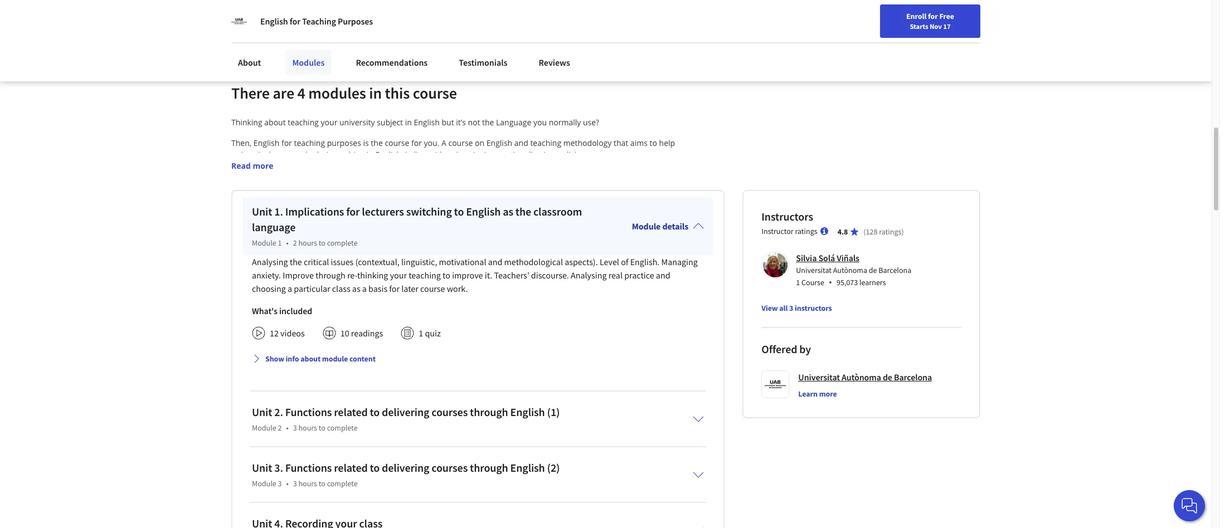 Task type: describe. For each thing, give the bounding box(es) containing it.
in right switching
[[453, 208, 460, 218]]

interaction
[[376, 442, 416, 452]]

1 horizontal spatial analysing
[[571, 270, 607, 281]]

instructor ratings
[[762, 226, 817, 236]]

course,
[[301, 266, 327, 277]]

a down europe.
[[350, 489, 354, 499]]

read more
[[231, 160, 273, 171]]

course down 'thinking about teaching your university subject in english but it's not the language you normally use?'
[[385, 138, 409, 148]]

2 inside unit 2. functions related to delivering courses through english (1) module 2 • 3 hours to complete
[[278, 423, 282, 433]]

then,
[[231, 138, 251, 148]]

attitudinal,
[[487, 313, 526, 324]]

1 horizontal spatial by
[[418, 489, 426, 499]]

agents,
[[527, 348, 554, 359]]

social.
[[614, 418, 636, 429]]

0 horizontal spatial are
[[273, 83, 294, 103]]

to right europe.
[[370, 461, 380, 475]]

0 vertical spatial not
[[468, 117, 480, 127]]

or
[[386, 219, 394, 230]]

viñals
[[837, 252, 859, 263]]

this inside 'then, english for teaching purposes is the course for you. a course on english and teaching methodology that aims to help university lecturers do their teaching in english, in line with university internationalisation policies. the course structure is the same for all learners and there are opportunities for them to link up with colleagues from universities all over the world who share the same discipline and discourse community, to ask questions and exchange ideas. this mooc targets lecturers who wish to begin using english in their teaching. a priori, this means university lecturers from countries where english is not the l1 or a widely-used language (romance language-speaking countries, for example), though in fact the course is open to teachers from all educational stages who want to teach through english, following the principles of emi (english medium instruction). on completing the course, you should be able to do the following. a) teach a university subject in english, having gained the necessary confidence and skills. b) integrate all aspects of clil (methodological, pedagogical, strategic, attitudinal, motivational, linguistic, sociolinguistic and pragmatic) to put together their own english-medium course on their particular subject. c) describe the characteristics of the university lecture discourse genre (planning, agents, channels, phases, dynamics, and current flexibility of the genre). d) understand and perform the basic linguistic macro-functions within english teaching discourse. e) understand and perform, using the appropriate linguistic exponents (vocabulary, structures, and phraseology), the main micro-functions in english teaching discourse: metalinguistic, informative, evaluative, inductive, and social. f) consolidate their oral expression and interaction skills, and their grammar and vocabulary, at english levels c1 and c2 as defined by the council of europe. english for teaching purposes is a course provided by the language service at the universitat autònoma de barcelona (uab).'
[[547, 208, 560, 218]]

1 inside unit 1. implications for lecturers switching to english as the classroom language module 1 • 2 hours to complete
[[278, 238, 282, 248]]

1 vertical spatial functions
[[275, 418, 309, 429]]

0 vertical spatial who
[[340, 184, 356, 195]]

• inside unit 1. implications for lecturers switching to english as the classroom language module 1 • 2 hours to complete
[[286, 238, 289, 248]]

view
[[762, 303, 778, 313]]

universitat autònoma de barcelona
[[798, 372, 932, 383]]

and left there
[[407, 173, 421, 183]]

1 vertical spatial on
[[475, 138, 484, 148]]

1 vertical spatial who
[[336, 208, 351, 218]]

their left the grammar
[[455, 442, 472, 452]]

(planning,
[[489, 348, 525, 359]]

1 vertical spatial understand
[[240, 407, 283, 417]]

the down "basic"
[[357, 407, 369, 417]]

universitat inside 'then, english for teaching purposes is the course for you. a course on english and teaching methodology that aims to help university lecturers do their teaching in english, in line with university internationalisation policies. the course structure is the same for all learners and there are opportunities for them to link up with colleagues from universities all over the world who share the same discipline and discourse community, to ask questions and exchange ideas. this mooc targets lecturers who wish to begin using english in their teaching. a priori, this means university lecturers from countries where english is not the l1 or a widely-used language (romance language-speaking countries, for example), though in fact the course is open to teachers from all educational stages who want to teach through english, following the principles of emi (english medium instruction). on completing the course, you should be able to do the following. a) teach a university subject in english, having gained the necessary confidence and skills. b) integrate all aspects of clil (methodological, pedagogical, strategic, attitudinal, motivational, linguistic, sociolinguistic and pragmatic) to put together their own english-medium course on their particular subject. c) describe the characteristics of the university lecture discourse genre (planning, agents, channels, phases, dynamics, and current flexibility of the genre). d) understand and perform the basic linguistic macro-functions within english teaching discourse. e) understand and perform, using the appropriate linguistic exponents (vocabulary, structures, and phraseology), the main micro-functions in english teaching discourse: metalinguistic, informative, evaluative, inductive, and social. f) consolidate their oral expression and interaction skills, and their grammar and vocabulary, at english levels c1 and c2 as defined by the council of europe. english for teaching purposes is a course provided by the language service at the universitat autònoma de barcelona (uab).'
[[530, 489, 570, 499]]

channels,
[[556, 348, 590, 359]]

methodology
[[563, 138, 612, 148]]

and right "skills," at the bottom
[[439, 442, 453, 452]]

module inside unit 1. implications for lecturers switching to english as the classroom language module 1 • 2 hours to complete
[[252, 238, 276, 248]]

and down the managing
[[656, 270, 670, 281]]

motivational
[[439, 256, 486, 267]]

english.
[[630, 256, 660, 267]]

3 inside 'button'
[[789, 303, 793, 313]]

their down attitudinal,
[[481, 325, 498, 335]]

hours inside unit 1. implications for lecturers switching to english as the classroom language module 1 • 2 hours to complete
[[298, 238, 317, 248]]

their left teaching.
[[462, 208, 479, 218]]

stages
[[508, 231, 531, 242]]

enroll
[[906, 11, 926, 21]]

3 down 3.
[[278, 479, 282, 489]]

university up what's included at the bottom
[[270, 290, 305, 300]]

to down or
[[390, 231, 398, 242]]

courses for (1)
[[432, 405, 468, 419]]

necessary
[[441, 290, 477, 300]]

a left basis
[[362, 283, 367, 294]]

university up the 'opportunities'
[[447, 149, 482, 160]]

means
[[562, 208, 587, 218]]

lecturers up where at the left top of the page
[[302, 208, 334, 218]]

the down 10 readings
[[351, 348, 363, 359]]

for inside "analysing the critical issues (contextual, linguistic, motivational and methodological aspects). level of english. managing anxiety. improve through re-thinking your teaching to improve it. teachers' discourse. analysing real practice and choosing a particular class as a basis for later course work."
[[389, 283, 400, 294]]

module details
[[632, 221, 689, 232]]

the right service
[[516, 489, 528, 499]]

phraseology),
[[593, 407, 642, 417]]

1 vertical spatial linguistic
[[416, 407, 448, 417]]

to left ask
[[550, 184, 557, 195]]

and down "b)"
[[231, 325, 245, 335]]

2 vertical spatial on
[[469, 325, 479, 335]]

in left the but
[[405, 117, 412, 127]]

free
[[939, 11, 954, 21]]

a right teach
[[264, 290, 268, 300]]

instruction).
[[405, 243, 449, 253]]

consolidate
[[238, 442, 281, 452]]

silvia solá viñals universitat autònoma de barcelona 1 course • 95,073 learners
[[796, 252, 911, 289]]

to left put
[[288, 325, 296, 335]]

performance
[[384, 14, 432, 25]]

gained
[[400, 290, 425, 300]]

de inside 'then, english for teaching purposes is the course for you. a course on english and teaching methodology that aims to help university lecturers do their teaching in english, in line with university internationalisation policies. the course structure is the same for all learners and there are opportunities for them to link up with colleagues from universities all over the world who share the same discipline and discourse community, to ask questions and exchange ideas. this mooc targets lecturers who wish to begin using english in their teaching. a priori, this means university lecturers from countries where english is not the l1 or a widely-used language (romance language-speaking countries, for example), though in fact the course is open to teachers from all educational stages who want to teach through english, following the principles of emi (english medium instruction). on completing the course, you should be able to do the following. a) teach a university subject in english, having gained the necessary confidence and skills. b) integrate all aspects of clil (methodological, pedagogical, strategic, attitudinal, motivational, linguistic, sociolinguistic and pragmatic) to put together their own english-medium course on their particular subject. c) describe the characteristics of the university lecture discourse genre (planning, agents, channels, phases, dynamics, and current flexibility of the genre). d) understand and perform the basic linguistic macro-functions within english teaching discourse. e) understand and perform, using the appropriate linguistic exponents (vocabulary, structures, and phraseology), the main micro-functions in english teaching discourse: metalinguistic, informative, evaluative, inductive, and social. f) consolidate their oral expression and interaction skills, and their grammar and vocabulary, at english levels c1 and c2 as defined by the council of europe. english for teaching purposes is a course provided by the language service at the universitat autònoma de barcelona (uab).'
[[612, 489, 621, 499]]

12 videos
[[270, 328, 305, 339]]

colleagues
[[597, 173, 635, 183]]

the right phraseology),
[[644, 407, 656, 417]]

a)
[[231, 290, 238, 300]]

(1)
[[547, 405, 560, 419]]

0 horizontal spatial linguistic
[[368, 383, 400, 394]]

to down speaking at the left top of the page
[[570, 231, 578, 242]]

learners inside 'then, english for teaching purposes is the course for you. a course on english and teaching methodology that aims to help university lecturers do their teaching in english, in line with university internationalisation policies. the course structure is the same for all learners and there are opportunities for them to link up with colleagues from universities all over the world who share the same discipline and discourse community, to ask questions and exchange ideas. this mooc targets lecturers who wish to begin using english in their teaching. a priori, this means university lecturers from countries where english is not the l1 or a widely-used language (romance language-speaking countries, for example), though in fact the course is open to teachers from all educational stages who want to teach through english, following the principles of emi (english medium instruction). on completing the course, you should be able to do the following. a) teach a university subject in english, having gained the necessary confidence and skills. b) integrate all aspects of clil (methodological, pedagogical, strategic, attitudinal, motivational, linguistic, sociolinguistic and pragmatic) to put together their own english-medium course on their particular subject. c) describe the characteristics of the university lecture discourse genre (planning, agents, channels, phases, dynamics, and current flexibility of the genre). d) understand and perform the basic linguistic macro-functions within english teaching discourse. e) understand and perform, using the appropriate linguistic exponents (vocabulary, structures, and phraseology), the main micro-functions in english teaching discourse: metalinguistic, informative, evaluative, inductive, and social. f) consolidate their oral expression and interaction skills, and their grammar and vocabulary, at english levels c1 and c2 as defined by the council of europe. english for teaching purposes is a course provided by the language service at the universitat autònoma de barcelona (uab).'
[[375, 173, 405, 183]]

related for 3.
[[334, 461, 368, 475]]

teaching down the normally
[[530, 138, 561, 148]]

0 horizontal spatial by
[[271, 454, 280, 464]]

and left perform
[[286, 383, 300, 394]]

unit 1. implications for lecturers switching to english as the classroom language module 1 • 2 hours to complete
[[252, 204, 582, 248]]

show
[[265, 354, 284, 364]]

discourse. inside 'then, english for teaching purposes is the course for you. a course on english and teaching methodology that aims to help university lecturers do their teaching in english, in line with university internationalisation policies. the course structure is the same for all learners and there are opportunities for them to link up with colleagues from universities all over the world who share the same discipline and discourse community, to ask questions and exchange ideas. this mooc targets lecturers who wish to begin using english in their teaching. a priori, this means university lecturers from countries where english is not the l1 or a widely-used language (romance language-speaking countries, for example), though in fact the course is open to teachers from all educational stages who want to teach through english, following the principles of emi (english medium instruction). on completing the course, you should be able to do the following. a) teach a university subject in english, having gained the necessary confidence and skills. b) integrate all aspects of clil (methodological, pedagogical, strategic, attitudinal, motivational, linguistic, sociolinguistic and pragmatic) to put together their own english-medium course on their particular subject. c) describe the characteristics of the university lecture discourse genre (planning, agents, channels, phases, dynamics, and current flexibility of the genre). d) understand and perform the basic linguistic macro-functions within english teaching discourse. e) understand and perform, using the appropriate linguistic exponents (vocabulary, structures, and phraseology), the main micro-functions in english teaching discourse: metalinguistic, informative, evaluative, inductive, and social. f) consolidate their oral expression and interaction skills, and their grammar and vocabulary, at english levels c1 and c2 as defined by the council of europe. english for teaching purposes is a course provided by the language service at the universitat autònoma de barcelona (uab).'
[[549, 383, 586, 394]]

1 inside silvia solá viñals universitat autònoma de barcelona 1 course • 95,073 learners
[[796, 277, 800, 287]]

managing
[[661, 256, 698, 267]]

as inside 'then, english for teaching purposes is the course for you. a course on english and teaching methodology that aims to help university lecturers do their teaching in english, in line with university internationalisation policies. the course structure is the same for all learners and there are opportunities for them to link up with colleagues from universities all over the world who share the same discipline and discourse community, to ask questions and exchange ideas. this mooc targets lecturers who wish to begin using english in their teaching. a priori, this means university lecturers from countries where english is not the l1 or a widely-used language (romance language-speaking countries, for example), though in fact the course is open to teachers from all educational stages who want to teach through english, following the principles of emi (english medium instruction). on completing the course, you should be able to do the following. a) teach a university subject in english, having gained the necessary confidence and skills. b) integrate all aspects of clil (methodological, pedagogical, strategic, attitudinal, motivational, linguistic, sociolinguistic and pragmatic) to put together their own english-medium course on their particular subject. c) describe the characteristics of the university lecture discourse genre (planning, agents, channels, phases, dynamics, and current flexibility of the genre). d) understand and perform the basic linguistic macro-functions within english teaching discourse. e) understand and perform, using the appropriate linguistic exponents (vocabulary, structures, and phraseology), the main micro-functions in english teaching discourse: metalinguistic, informative, evaluative, inductive, and social. f) consolidate their oral expression and interaction skills, and their grammar and vocabulary, at english levels c1 and c2 as defined by the council of europe. english for teaching purposes is a course provided by the language service at the universitat autònoma de barcelona (uab).'
[[231, 454, 239, 464]]

phases,
[[592, 348, 620, 359]]

help
[[659, 138, 675, 148]]

course down "strategic,"
[[443, 325, 467, 335]]

delivering for 3.
[[382, 461, 429, 475]]

all up motivational
[[453, 231, 461, 242]]

integrate
[[240, 313, 273, 324]]

language inside 'then, english for teaching purposes is the course for you. a course on english and teaching methodology that aims to help university lecturers do their teaching in english, in line with university internationalisation policies. the course structure is the same for all learners and there are opportunities for them to link up with colleagues from universities all over the world who share the same discipline and discourse community, to ask questions and exchange ideas. this mooc targets lecturers who wish to begin using english in their teaching. a priori, this means university lecturers from countries where english is not the l1 or a widely-used language (romance language-speaking countries, for example), though in fact the course is open to teachers from all educational stages who want to teach through english, following the principles of emi (english medium instruction). on completing the course, you should be able to do the following. a) teach a university subject in english, having gained the necessary confidence and skills. b) integrate all aspects of clil (methodological, pedagogical, strategic, attitudinal, motivational, linguistic, sociolinguistic and pragmatic) to put together their own english-medium course on their particular subject. c) describe the characteristics of the university lecture discourse genre (planning, agents, channels, phases, dynamics, and current flexibility of the genre). d) understand and perform the basic linguistic macro-functions within english teaching discourse. e) understand and perform, using the appropriate linguistic exponents (vocabulary, structures, and phraseology), the main micro-functions in english teaching discourse: metalinguistic, informative, evaluative, inductive, and social. f) consolidate their oral expression and interaction skills, and their grammar and vocabulary, at english levels c1 and c2 as defined by the council of europe. english for teaching purposes is a course provided by the language service at the universitat autònoma de barcelona (uab).'
[[442, 489, 477, 499]]

hours for 3.
[[298, 479, 317, 489]]

basic
[[348, 383, 366, 394]]

in down recommendations link
[[369, 83, 382, 103]]

the up 'world' at the top
[[316, 173, 328, 183]]

the left course,
[[287, 266, 299, 277]]

enroll for free starts nov 17
[[906, 11, 954, 31]]

in up clil
[[335, 290, 342, 300]]

the inside "analysing the critical issues (contextual, linguistic, motivational and methodological aspects). level of english. managing anxiety. improve through re-thinking your teaching to improve it. teachers' discourse. analysing real practice and choosing a particular class as a basis for later course work."
[[290, 256, 302, 267]]

1 vertical spatial at
[[507, 489, 514, 499]]

is right purposes
[[363, 138, 369, 148]]

english left levels
[[579, 442, 605, 452]]

about inside dropdown button
[[301, 354, 321, 364]]

unit for unit 1. implications for lecturers switching to english as the classroom language
[[252, 204, 272, 218]]

2 vertical spatial english,
[[344, 290, 372, 300]]

but
[[442, 117, 454, 127]]

pragmatic)
[[247, 325, 286, 335]]

questions
[[574, 184, 609, 195]]

0 vertical spatial functions
[[428, 383, 462, 394]]

4.8
[[837, 227, 848, 237]]

(2)
[[547, 461, 560, 475]]

english inside unit 2. functions related to delivering courses through english (1) module 2 • 3 hours to complete
[[510, 405, 545, 419]]

and left skills.
[[521, 290, 535, 300]]

autònoma inside silvia solá viñals universitat autònoma de barcelona 1 course • 95,073 learners
[[833, 265, 867, 275]]

improve
[[452, 270, 483, 281]]

real
[[608, 270, 623, 281]]

appropriate
[[371, 407, 414, 417]]

(contextual,
[[355, 256, 399, 267]]

2 vertical spatial 1
[[419, 328, 423, 339]]

unit for unit 2. functions related to delivering courses through english (1)
[[252, 405, 272, 419]]

all up share
[[365, 173, 373, 183]]

0 horizontal spatial analysing
[[252, 256, 288, 267]]

complete inside unit 1. implications for lecturers switching to english as the classroom language module 1 • 2 hours to complete
[[327, 238, 358, 248]]

of left emi at the top left of page
[[318, 243, 325, 253]]

english down implications
[[312, 219, 338, 230]]

medium
[[373, 243, 403, 253]]

in down perform,
[[311, 418, 318, 429]]

0 vertical spatial purposes
[[338, 16, 373, 27]]

of down expression
[[325, 454, 332, 464]]

starts
[[910, 22, 928, 31]]

95,073
[[837, 277, 858, 287]]

for up community,
[[510, 173, 520, 183]]

of down characteristics
[[295, 360, 302, 370]]

what's included
[[252, 305, 312, 316]]

to left discourse:
[[370, 405, 380, 419]]

read more button
[[231, 160, 273, 172]]

and right the grammar
[[510, 442, 524, 452]]

emi
[[327, 243, 341, 253]]

as inside "analysing the critical issues (contextual, linguistic, motivational and methodological aspects). level of english. managing anxiety. improve through re-thinking your teaching to improve it. teachers' discourse. analysing real practice and choosing a particular class as a basis for later course work."
[[352, 283, 360, 294]]

through inside unit 3. functions related to delivering courses through english (2) module 3 • 3 hours to complete
[[470, 461, 508, 475]]

the down the instruction).
[[421, 266, 433, 277]]

barcelona inside 'then, english for teaching purposes is the course for you. a course on english and teaching methodology that aims to help university lecturers do their teaching in english, in line with university internationalisation policies. the course structure is the same for all learners and there are opportunities for them to link up with colleagues from universities all over the world who share the same discipline and discourse community, to ask questions and exchange ideas. this mooc targets lecturers who wish to begin using english in their teaching. a priori, this means university lecturers from countries where english is not the l1 or a widely-used language (romance language-speaking countries, for example), though in fact the course is open to teachers from all educational stages who want to teach through english, following the principles of emi (english medium instruction). on completing the course, you should be able to do the following. a) teach a university subject in english, having gained the necessary confidence and skills. b) integrate all aspects of clil (methodological, pedagogical, strategic, attitudinal, motivational, linguistic, sociolinguistic and pragmatic) to put together their own english-medium course on their particular subject. c) describe the characteristics of the university lecture discourse genre (planning, agents, channels, phases, dynamics, and current flexibility of the genre). d) understand and perform the basic linguistic macro-functions within english teaching discourse. e) understand and perform, using the appropriate linguistic exponents (vocabulary, structures, and phraseology), the main micro-functions in english teaching discourse: metalinguistic, informative, evaluative, inductive, and social. f) consolidate their oral expression and interaction skills, and their grammar and vocabulary, at english levels c1 and c2 as defined by the council of europe. english for teaching purposes is a course provided by the language service at the universitat autònoma de barcelona (uab).'
[[623, 489, 660, 499]]

2 horizontal spatial english,
[[633, 231, 661, 242]]

on
[[231, 266, 242, 277]]

(vocabulary,
[[490, 407, 534, 417]]

1 horizontal spatial you
[[533, 117, 547, 127]]

genre
[[466, 348, 487, 359]]

in left "line"
[[405, 149, 412, 160]]

teach
[[240, 290, 262, 300]]

for inside unit 1. implications for lecturers switching to english as the classroom language module 1 • 2 hours to complete
[[346, 204, 360, 218]]

english left social
[[260, 16, 288, 27]]

english down perform,
[[320, 418, 346, 429]]

within
[[464, 383, 486, 394]]

metalinguistic,
[[420, 418, 472, 429]]

the up flexibility
[[273, 348, 285, 359]]

lecturers up module details
[[626, 208, 658, 218]]

completing
[[244, 266, 285, 277]]

more for learn more
[[819, 389, 837, 399]]

and up it.
[[488, 256, 502, 267]]

language inside 'then, english for teaching purposes is the course for you. a course on english and teaching methodology that aims to help university lecturers do their teaching in english, in line with university internationalisation policies. the course structure is the same for all learners and there are opportunities for them to link up with colleagues from universities all over the world who share the same discipline and discourse community, to ask questions and exchange ideas. this mooc targets lecturers who wish to begin using english in their teaching. a priori, this means university lecturers from countries where english is not the l1 or a widely-used language (romance language-speaking countries, for example), though in fact the course is open to teachers from all educational stages who want to teach through english, following the principles of emi (english medium instruction). on completing the course, you should be able to do the following. a) teach a university subject in english, having gained the necessary confidence and skills. b) integrate all aspects of clil (methodological, pedagogical, strategic, attitudinal, motivational, linguistic, sociolinguistic and pragmatic) to put together their own english-medium course on their particular subject. c) describe the characteristics of the university lecture discourse genre (planning, agents, channels, phases, dynamics, and current flexibility of the genre). d) understand and perform the basic linguistic macro-functions within english teaching discourse. e) understand and perform, using the appropriate linguistic exponents (vocabulary, structures, and phraseology), the main micro-functions in english teaching discourse: metalinguistic, informative, evaluative, inductive, and social. f) consolidate their oral expression and interaction skills, and their grammar and vocabulary, at english levels c1 and c2 as defined by the council of europe. english for teaching purposes is a course provided by the language service at the universitat autònoma de barcelona (uab).'
[[448, 219, 481, 230]]

dynamics,
[[622, 348, 658, 359]]

their left oral
[[283, 442, 300, 452]]

to up l1
[[372, 208, 379, 218]]

c2
[[656, 442, 666, 452]]

1 horizontal spatial do
[[410, 266, 419, 277]]

later
[[401, 283, 418, 294]]

english inside english button
[[998, 13, 1025, 24]]

teaching up (vocabulary,
[[516, 383, 547, 394]]

details
[[662, 221, 689, 232]]

module left details
[[632, 221, 661, 232]]

1 vertical spatial same
[[394, 184, 414, 195]]

0 vertical spatial with
[[429, 149, 445, 160]]

the inside unit 1. implications for lecturers switching to english as the classroom language module 1 • 2 hours to complete
[[515, 204, 531, 218]]

exponents
[[450, 407, 488, 417]]

purposes inside 'then, english for teaching purposes is the course for you. a course on english and teaching methodology that aims to help university lecturers do their teaching in english, in line with university internationalisation policies. the course structure is the same for all learners and there are opportunities for them to link up with colleagues from universities all over the world who share the same discipline and discourse community, to ask questions and exchange ideas. this mooc targets lecturers who wish to begin using english in their teaching. a priori, this means university lecturers from countries where english is not the l1 or a widely-used language (romance language-speaking countries, for example), though in fact the course is open to teachers from all educational stages who want to teach through english, following the principles of emi (english medium instruction). on completing the course, you should be able to do the following. a) teach a university subject in english, having gained the necessary confidence and skills. b) integrate all aspects of clil (methodological, pedagogical, strategic, attitudinal, motivational, linguistic, sociolinguistic and pragmatic) to put together their own english-medium course on their particular subject. c) describe the characteristics of the university lecture discourse genre (planning, agents, channels, phases, dynamics, and current flexibility of the genre). d) understand and perform the basic linguistic macro-functions within english teaching discourse. e) understand and perform, using the appropriate linguistic exponents (vocabulary, structures, and phraseology), the main micro-functions in english teaching discourse: metalinguistic, informative, evaluative, inductive, and social. f) consolidate their oral expression and interaction skills, and their grammar and vocabulary, at english levels c1 and c2 as defined by the council of europe. english for teaching purposes is a course provided by the language service at the universitat autònoma de barcelona (uab).'
[[306, 489, 340, 499]]

course up (english
[[335, 231, 360, 242]]

lecturers up structure
[[269, 149, 301, 160]]

improve
[[283, 270, 314, 281]]

of inside "analysing the critical issues (contextual, linguistic, motivational and methodological aspects). level of english. managing anxiety. improve through re-thinking your teaching to improve it. teachers' discourse. analysing real practice and choosing a particular class as a basis for later course work."
[[621, 256, 628, 267]]

0 vertical spatial at
[[570, 442, 577, 452]]

1 horizontal spatial ratings
[[879, 227, 901, 237]]

english inside unit 1. implications for lecturers switching to english as the classroom language module 1 • 2 hours to complete
[[466, 204, 501, 218]]

1 vertical spatial discourse
[[429, 348, 464, 359]]

work.
[[447, 283, 468, 294]]

thinking
[[231, 117, 262, 127]]

0 vertical spatial discourse
[[468, 184, 503, 195]]

analysing the critical issues (contextual, linguistic, motivational and methodological aspects). level of english. managing anxiety. improve through re-thinking your teaching to improve it. teachers' discourse. analysing real practice and choosing a particular class as a basis for later course work.
[[252, 256, 698, 294]]

subject inside 'then, english for teaching purposes is the course for you. a course on english and teaching methodology that aims to help university lecturers do their teaching in english, in line with university internationalisation policies. the course structure is the same for all learners and there are opportunities for them to link up with colleagues from universities all over the world who share the same discipline and discourse community, to ask questions and exchange ideas. this mooc targets lecturers who wish to begin using english in their teaching. a priori, this means university lecturers from countries where english is not the l1 or a widely-used language (romance language-speaking countries, for example), though in fact the course is open to teachers from all educational stages who want to teach through english, following the principles of emi (english medium instruction). on completing the course, you should be able to do the following. a) teach a university subject in english, having gained the necessary confidence and skills. b) integrate all aspects of clil (methodological, pedagogical, strategic, attitudinal, motivational, linguistic, sociolinguistic and pragmatic) to put together their own english-medium course on their particular subject. c) describe the characteristics of the university lecture discourse genre (planning, agents, channels, phases, dynamics, and current flexibility of the genre). d) understand and perform the basic linguistic macro-functions within english teaching discourse. e) understand and perform, using the appropriate linguistic exponents (vocabulary, structures, and phraseology), the main micro-functions in english teaching discourse: metalinguistic, informative, evaluative, inductive, and social. f) consolidate their oral expression and interaction skills, and their grammar and vocabulary, at english levels c1 and c2 as defined by the council of europe. english for teaching purposes is a course provided by the language service at the universitat autònoma de barcelona (uab).'
[[307, 290, 333, 300]]

functions for 2.
[[285, 405, 332, 419]]

informative,
[[474, 418, 518, 429]]

• inside silvia solá viñals universitat autònoma de barcelona 1 course • 95,073 learners
[[829, 276, 832, 289]]

1 vertical spatial a
[[516, 208, 521, 218]]

current
[[231, 360, 258, 370]]

should
[[345, 266, 369, 277]]

a right or
[[396, 219, 401, 230]]

their down purposes
[[314, 149, 331, 160]]

up
[[568, 173, 577, 183]]

the right share
[[380, 184, 392, 195]]

the right gained
[[427, 290, 439, 300]]

teach
[[580, 231, 600, 242]]

ideas.
[[231, 196, 253, 207]]

1 horizontal spatial using
[[404, 208, 423, 218]]

english up (uab). at the bottom of page
[[231, 489, 257, 499]]

modules link
[[286, 50, 331, 75]]

the right provided
[[428, 489, 440, 499]]

structures,
[[536, 407, 575, 417]]

review
[[434, 14, 459, 25]]

for down the defined
[[259, 489, 270, 499]]

a down improve
[[288, 283, 292, 294]]

to left emi at the top left of page
[[319, 238, 325, 248]]

the left "basic"
[[334, 383, 346, 394]]

teaching inside "analysing the critical issues (contextual, linguistic, motivational and methodological aspects). level of english. managing anxiety. improve through re-thinking your teaching to improve it. teachers' discourse. analysing real practice and choosing a particular class as a basis for later course work."
[[409, 270, 441, 281]]

language inside unit 1. implications for lecturers switching to english as the classroom language module 1 • 2 hours to complete
[[252, 220, 296, 234]]

0 vertical spatial english,
[[375, 149, 403, 160]]

to down 'council'
[[319, 479, 325, 489]]

english up used on the left
[[425, 208, 451, 218]]

the down characteristics
[[304, 360, 316, 370]]

0 vertical spatial do
[[303, 149, 312, 160]]

and up internationalisation
[[514, 138, 528, 148]]

course
[[802, 277, 824, 287]]

chat with us image
[[1180, 497, 1198, 515]]

universitat autònoma de barcelona image
[[231, 13, 247, 29]]

teachers'
[[494, 270, 529, 281]]

0 vertical spatial this
[[385, 83, 410, 103]]

the right purposes
[[371, 138, 383, 148]]

0 vertical spatial a
[[441, 138, 446, 148]]

through inside 'then, english for teaching purposes is the course for you. a course on english and teaching methodology that aims to help university lecturers do their teaching in english, in line with university internationalisation policies. the course structure is the same for all learners and there are opportunities for them to link up with colleagues from universities all over the world who share the same discipline and discourse community, to ask questions and exchange ideas. this mooc targets lecturers who wish to begin using english in their teaching. a priori, this means university lecturers from countries where english is not the l1 or a widely-used language (romance language-speaking countries, for example), though in fact the course is open to teachers from all educational stages who want to teach through english, following the principles of emi (english medium instruction). on completing the course, you should be able to do the following. a) teach a university subject in english, having gained the necessary confidence and skills. b) integrate all aspects of clil (methodological, pedagogical, strategic, attitudinal, motivational, linguistic, sociolinguistic and pragmatic) to put together their own english-medium course on their particular subject. c) describe the characteristics of the university lecture discourse genre (planning, agents, channels, phases, dynamics, and current flexibility of the genre). d) understand and perform the basic linguistic macro-functions within english teaching discourse. e) understand and perform, using the appropriate linguistic exponents (vocabulary, structures, and phraseology), the main micro-functions in english teaching discourse: metalinguistic, informative, evaluative, inductive, and social. f) consolidate their oral expression and interaction skills, and their grammar and vocabulary, at english levels c1 and c2 as defined by the council of europe. english for teaching purposes is a course provided by the language service at the universitat autònoma de barcelona (uab).'
[[602, 231, 631, 242]]

and right '2.'
[[285, 407, 299, 417]]



Task type: locate. For each thing, give the bounding box(es) containing it.
2 courses from the top
[[432, 461, 468, 475]]

module
[[322, 354, 348, 364]]

english left (2)
[[510, 461, 545, 475]]

able
[[383, 266, 398, 277]]

nov
[[930, 22, 942, 31]]

0 vertical spatial discourse.
[[531, 270, 569, 281]]

0 vertical spatial same
[[330, 173, 350, 183]]

line
[[414, 149, 427, 160]]

to left link
[[543, 173, 551, 183]]

complete up issues
[[327, 238, 358, 248]]

0 vertical spatial about
[[264, 117, 286, 127]]

through inside unit 2. functions related to delivering courses through english (1) module 2 • 3 hours to complete
[[470, 405, 508, 419]]

1 horizontal spatial about
[[301, 354, 321, 364]]

functions inside unit 2. functions related to delivering courses through english (1) module 2 • 3 hours to complete
[[285, 405, 332, 419]]

courses down within
[[432, 405, 468, 419]]

0 horizontal spatial this
[[385, 83, 410, 103]]

1 vertical spatial particular
[[500, 325, 535, 335]]

course left provided
[[356, 489, 381, 499]]

1 vertical spatial not
[[348, 219, 360, 230]]

autònoma inside "link"
[[842, 372, 881, 383]]

medium
[[410, 325, 441, 335]]

begin
[[381, 208, 402, 218]]

evaluative,
[[520, 418, 559, 429]]

this
[[231, 208, 246, 218]]

2 functions from the top
[[285, 461, 332, 475]]

social
[[292, 14, 314, 25]]

1 horizontal spatial subject
[[377, 117, 403, 127]]

barcelona
[[879, 265, 911, 275], [894, 372, 932, 383], [623, 489, 660, 499]]

0 vertical spatial analysing
[[252, 256, 288, 267]]

silvia
[[796, 252, 817, 263]]

0 vertical spatial particular
[[294, 283, 330, 294]]

0 vertical spatial functions
[[285, 405, 332, 419]]

complete for 2.
[[327, 423, 358, 433]]

where
[[287, 219, 310, 230]]

barcelona inside silvia solá viñals universitat autònoma de barcelona 1 course • 95,073 learners
[[879, 265, 911, 275]]

0 horizontal spatial using
[[335, 407, 355, 417]]

0 horizontal spatial learners
[[375, 173, 405, 183]]

module inside unit 2. functions related to delivering courses through english (1) module 2 • 3 hours to complete
[[252, 423, 276, 433]]

in right the media at the top of the page
[[357, 14, 364, 25]]

functions for 3.
[[285, 461, 332, 475]]

university up purposes
[[339, 117, 375, 127]]

1 vertical spatial hours
[[298, 423, 317, 433]]

1 vertical spatial this
[[547, 208, 560, 218]]

1 vertical spatial linguistic,
[[578, 313, 611, 324]]

1 horizontal spatial a
[[516, 208, 521, 218]]

functions inside unit 3. functions related to delivering courses through english (2) module 3 • 3 hours to complete
[[285, 461, 332, 475]]

confidence
[[479, 290, 519, 300]]

more inside button
[[819, 389, 837, 399]]

for up share
[[352, 173, 363, 183]]

the left 'council'
[[282, 454, 294, 464]]

0 horizontal spatial ratings
[[795, 226, 817, 236]]

0 vertical spatial language
[[496, 117, 531, 127]]

unit inside unit 3. functions related to delivering courses through english (2) module 3 • 3 hours to complete
[[252, 461, 272, 475]]

1 horizontal spatial discourse
[[468, 184, 503, 195]]

re-
[[347, 270, 357, 281]]

in up share
[[367, 149, 373, 160]]

is right structure
[[309, 173, 314, 183]]

b)
[[231, 313, 238, 324]]

pedagogical,
[[404, 313, 450, 324]]

0 horizontal spatial linguistic,
[[401, 256, 437, 267]]

view all 3 instructors button
[[762, 302, 832, 314]]

who
[[340, 184, 356, 195], [336, 208, 351, 218], [533, 231, 548, 242]]

you
[[533, 117, 547, 127], [329, 266, 343, 277]]

2 related from the top
[[334, 461, 368, 475]]

to right able
[[400, 266, 408, 277]]

courses for (2)
[[432, 461, 468, 475]]

1 complete from the top
[[327, 238, 358, 248]]

the down though
[[266, 243, 278, 253]]

about right info
[[301, 354, 321, 364]]

learn
[[798, 389, 818, 399]]

0 horizontal spatial de
[[612, 489, 621, 499]]

teaching.
[[481, 208, 514, 218]]

and right the media at the top of the page
[[341, 14, 355, 25]]

2 vertical spatial by
[[418, 489, 426, 499]]

10 readings
[[340, 328, 383, 339]]

1 unit from the top
[[252, 204, 272, 218]]

0 horizontal spatial discourse
[[429, 348, 464, 359]]

0 horizontal spatial 1
[[278, 238, 282, 248]]

lecturers inside unit 1. implications for lecturers switching to english as the classroom language module 1 • 2 hours to complete
[[362, 204, 404, 218]]

d)
[[231, 383, 238, 394]]

as inside unit 1. implications for lecturers switching to english as the classroom language module 1 • 2 hours to complete
[[503, 204, 513, 218]]

council
[[296, 454, 323, 464]]

teaching down purposes
[[333, 149, 364, 160]]

instructors
[[762, 209, 813, 223]]

teaching inside 'then, english for teaching purposes is the course for you. a course on english and teaching methodology that aims to help university lecturers do their teaching in english, in line with university internationalisation policies. the course structure is the same for all learners and there are opportunities for them to link up with colleagues from universities all over the world who share the same discipline and discourse community, to ask questions and exchange ideas. this mooc targets lecturers who wish to begin using english in their teaching. a priori, this means university lecturers from countries where english is not the l1 or a widely-used language (romance language-speaking countries, for example), though in fact the course is open to teachers from all educational stages who want to teach through english, following the principles of emi (english medium instruction). on completing the course, you should be able to do the following. a) teach a university subject in english, having gained the necessary confidence and skills. b) integrate all aspects of clil (methodological, pedagogical, strategic, attitudinal, motivational, linguistic, sociolinguistic and pragmatic) to put together their own english-medium course on their particular subject. c) describe the characteristics of the university lecture discourse genre (planning, agents, channels, phases, dynamics, and current flexibility of the genre). d) understand and perform the basic linguistic macro-functions within english teaching discourse. e) understand and perform, using the appropriate linguistic exponents (vocabulary, structures, and phraseology), the main micro-functions in english teaching discourse: metalinguistic, informative, evaluative, inductive, and social. f) consolidate their oral expression and interaction skills, and their grammar and vocabulary, at english levels c1 and c2 as defined by the council of europe. english for teaching purposes is a course provided by the language service at the universitat autònoma de barcelona (uab).'
[[272, 489, 304, 499]]

what's
[[252, 305, 277, 316]]

unit for unit 3. functions related to delivering courses through english (2)
[[252, 461, 272, 475]]

unit left 3.
[[252, 461, 272, 475]]

linguistic, inside "analysing the critical issues (contextual, linguistic, motivational and methodological aspects). level of english. managing anxiety. improve through re-thinking your teaching to improve it. teachers' discourse. analysing real practice and choosing a particular class as a basis for later course work."
[[401, 256, 437, 267]]

through inside "analysing the critical issues (contextual, linguistic, motivational and methodological aspects). level of english. managing anxiety. improve through re-thinking your teaching to improve it. teachers' discourse. analysing real practice and choosing a particular class as a basis for later course work."
[[315, 270, 345, 281]]

• inside unit 2. functions related to delivering courses through english (1) module 2 • 3 hours to complete
[[286, 423, 289, 433]]

1 delivering from the top
[[382, 405, 429, 419]]

using up "widely-"
[[404, 208, 423, 218]]

universitat up learn more
[[798, 372, 840, 383]]

find your new career
[[902, 13, 972, 23]]

1 vertical spatial 2
[[278, 423, 282, 433]]

1 vertical spatial courses
[[432, 461, 468, 475]]

1 down countries
[[278, 238, 282, 248]]

expression
[[319, 442, 358, 452]]

None search field
[[159, 7, 426, 29]]

2 horizontal spatial by
[[799, 342, 811, 356]]

module inside unit 3. functions related to delivering courses through english (2) module 3 • 3 hours to complete
[[252, 479, 276, 489]]

the
[[482, 117, 494, 127], [371, 138, 383, 148], [316, 173, 328, 183], [303, 184, 315, 195], [380, 184, 392, 195], [515, 204, 531, 218], [362, 219, 374, 230], [321, 231, 333, 242], [266, 243, 278, 253], [290, 256, 302, 267], [287, 266, 299, 277], [421, 266, 433, 277], [427, 290, 439, 300], [273, 348, 285, 359], [351, 348, 363, 359], [304, 360, 316, 370], [334, 383, 346, 394], [357, 407, 369, 417], [644, 407, 656, 417], [282, 454, 294, 464], [428, 489, 440, 499], [516, 489, 528, 499]]

1 vertical spatial by
[[271, 454, 280, 464]]

language up educational
[[448, 219, 481, 230]]

1 hours from the top
[[298, 238, 317, 248]]

through up class
[[315, 270, 345, 281]]

your inside "analysing the critical issues (contextual, linguistic, motivational and methodological aspects). level of english. managing anxiety. improve through re-thinking your teaching to improve it. teachers' discourse. analysing real practice and choosing a particular class as a basis for later course work."
[[390, 270, 407, 281]]

and right dynamics,
[[660, 348, 674, 359]]

is down europe.
[[342, 489, 348, 499]]

you left the "re-" at the left bottom of page
[[329, 266, 343, 277]]

2 vertical spatial universitat
[[530, 489, 570, 499]]

courses inside unit 2. functions related to delivering courses through english (1) module 2 • 3 hours to complete
[[432, 405, 468, 419]]

1 horizontal spatial language
[[496, 117, 531, 127]]

silvia solá viñals image
[[763, 253, 788, 277]]

university up read more
[[231, 149, 267, 160]]

recommendations
[[356, 57, 428, 68]]

0 horizontal spatial with
[[429, 149, 445, 160]]

modules
[[308, 83, 366, 103]]

0 horizontal spatial language
[[252, 220, 296, 234]]

2 inside unit 1. implications for lecturers switching to english as the classroom language module 1 • 2 hours to complete
[[293, 238, 297, 248]]

english left (1)
[[510, 405, 545, 419]]

english right then,
[[254, 138, 279, 148]]

1 vertical spatial discourse.
[[549, 383, 586, 394]]

particular inside 'then, english for teaching purposes is the course for you. a course on english and teaching methodology that aims to help university lecturers do their teaching in english, in line with university internationalisation policies. the course structure is the same for all learners and there are opportunities for them to link up with colleagues from universities all over the world who share the same discipline and discourse community, to ask questions and exchange ideas. this mooc targets lecturers who wish to begin using english in their teaching. a priori, this means university lecturers from countries where english is not the l1 or a widely-used language (romance language-speaking countries, for example), though in fact the course is open to teachers from all educational stages who want to teach through english, following the principles of emi (english medium instruction). on completing the course, you should be able to do the following. a) teach a university subject in english, having gained the necessary confidence and skills. b) integrate all aspects of clil (methodological, pedagogical, strategic, attitudinal, motivational, linguistic, sociolinguistic and pragmatic) to put together their own english-medium course on their particular subject. c) describe the characteristics of the university lecture discourse genre (planning, agents, channels, phases, dynamics, and current flexibility of the genre). d) understand and perform the basic linguistic macro-functions within english teaching discourse. e) understand and perform, using the appropriate linguistic exponents (vocabulary, structures, and phraseology), the main micro-functions in english teaching discourse: metalinguistic, informative, evaluative, inductive, and social. f) consolidate their oral expression and interaction skills, and their grammar and vocabulary, at english levels c1 and c2 as defined by the council of europe. english for teaching purposes is a course provided by the language service at the universitat autònoma de barcelona (uab).'
[[500, 325, 535, 335]]

2 unit from the top
[[252, 405, 272, 419]]

3.
[[274, 461, 283, 475]]

linguistic, inside 'then, english for teaching purposes is the course for you. a course on english and teaching methodology that aims to help university lecturers do their teaching in english, in line with university internationalisation policies. the course structure is the same for all learners and there are opportunities for them to link up with colleagues from universities all over the world who share the same discipline and discourse community, to ask questions and exchange ideas. this mooc targets lecturers who wish to begin using english in their teaching. a priori, this means university lecturers from countries where english is not the l1 or a widely-used language (romance language-speaking countries, for example), though in fact the course is open to teachers from all educational stages who want to teach through english, following the principles of emi (english medium instruction). on completing the course, you should be able to do the following. a) teach a university subject in english, having gained the necessary confidence and skills. b) integrate all aspects of clil (methodological, pedagogical, strategic, attitudinal, motivational, linguistic, sociolinguistic and pragmatic) to put together their own english-medium course on their particular subject. c) describe the characteristics of the university lecture discourse genre (planning, agents, channels, phases, dynamics, and current flexibility of the genre). d) understand and perform the basic linguistic macro-functions within english teaching discourse. e) understand and perform, using the appropriate linguistic exponents (vocabulary, structures, and phraseology), the main micro-functions in english teaching discourse: metalinguistic, informative, evaluative, inductive, and social. f) consolidate their oral expression and interaction skills, and their grammar and vocabulary, at english levels c1 and c2 as defined by the council of europe. english for teaching purposes is a course provided by the language service at the universitat autònoma de barcelona (uab).'
[[578, 313, 611, 324]]

2 complete from the top
[[327, 423, 358, 433]]

1 horizontal spatial are
[[444, 173, 456, 183]]

teaching
[[302, 16, 336, 27], [272, 489, 304, 499]]

not inside 'then, english for teaching purposes is the course for you. a course on english and teaching methodology that aims to help university lecturers do their teaching in english, in line with university internationalisation policies. the course structure is the same for all learners and there are opportunities for them to link up with colleagues from universities all over the world who share the same discipline and discourse community, to ask questions and exchange ideas. this mooc targets lecturers who wish to begin using english in their teaching. a priori, this means university lecturers from countries where english is not the l1 or a widely-used language (romance language-speaking countries, for example), though in fact the course is open to teachers from all educational stages who want to teach through english, following the principles of emi (english medium instruction). on completing the course, you should be able to do the following. a) teach a university subject in english, having gained the necessary confidence and skills. b) integrate all aspects of clil (methodological, pedagogical, strategic, attitudinal, motivational, linguistic, sociolinguistic and pragmatic) to put together their own english-medium course on their particular subject. c) describe the characteristics of the university lecture discourse genre (planning, agents, channels, phases, dynamics, and current flexibility of the genre). d) understand and perform the basic linguistic macro-functions within english teaching discourse. e) understand and perform, using the appropriate linguistic exponents (vocabulary, structures, and phraseology), the main micro-functions in english teaching discourse: metalinguistic, informative, evaluative, inductive, and social. f) consolidate their oral expression and interaction skills, and their grammar and vocabulary, at english levels c1 and c2 as defined by the council of europe. english for teaching purposes is a course provided by the language service at the universitat autònoma de barcelona (uab).'
[[348, 219, 360, 230]]

0 horizontal spatial you
[[329, 266, 343, 277]]

unit 3. functions related to delivering courses through english (2) module 3 • 3 hours to complete
[[252, 461, 560, 489]]

share it on social media and in your performance review
[[250, 14, 459, 25]]

unit inside unit 1. implications for lecturers switching to english as the classroom language module 1 • 2 hours to complete
[[252, 204, 272, 218]]

1 vertical spatial purposes
[[306, 489, 340, 499]]

about
[[238, 57, 261, 68]]

want
[[550, 231, 568, 242]]

2 vertical spatial unit
[[252, 461, 272, 475]]

1 horizontal spatial english,
[[375, 149, 403, 160]]

for up "line"
[[411, 138, 422, 148]]

by right offered
[[799, 342, 811, 356]]

3 complete from the top
[[327, 479, 358, 489]]

0 horizontal spatial language
[[442, 489, 477, 499]]

1 horizontal spatial same
[[394, 184, 414, 195]]

from down used on the left
[[433, 231, 451, 242]]

0 vertical spatial are
[[273, 83, 294, 103]]

1 vertical spatial de
[[883, 372, 892, 383]]

2 vertical spatial complete
[[327, 479, 358, 489]]

the up emi at the top left of page
[[321, 231, 333, 242]]

2 delivering from the top
[[382, 461, 429, 475]]

the up language-
[[515, 204, 531, 218]]

complete for 3.
[[327, 479, 358, 489]]

modules
[[292, 57, 325, 68]]

the right it's
[[482, 117, 494, 127]]

1 horizontal spatial from
[[433, 231, 451, 242]]

1 vertical spatial delivering
[[382, 461, 429, 475]]

fact
[[306, 231, 319, 242]]

linguistic up metalinguistic,
[[416, 407, 448, 417]]

1 vertical spatial do
[[410, 266, 419, 277]]

de inside silvia solá viñals universitat autònoma de barcelona 1 course • 95,073 learners
[[869, 265, 877, 275]]

for right it
[[290, 16, 300, 27]]

0 horizontal spatial not
[[348, 219, 360, 230]]

teaching down appropriate
[[348, 418, 379, 429]]

at
[[570, 442, 577, 452], [507, 489, 514, 499]]

unit inside unit 2. functions related to delivering courses through english (1) module 2 • 3 hours to complete
[[252, 405, 272, 419]]

a
[[396, 219, 401, 230], [288, 283, 292, 294], [362, 283, 367, 294], [264, 290, 268, 300], [350, 489, 354, 499]]

1 vertical spatial language
[[442, 489, 477, 499]]

about
[[264, 117, 286, 127], [301, 354, 321, 364]]

with down you.
[[429, 149, 445, 160]]

language up internationalisation
[[496, 117, 531, 127]]

e)
[[231, 407, 238, 417]]

their
[[314, 149, 331, 160], [462, 208, 479, 218], [345, 325, 362, 335], [481, 325, 498, 335], [283, 442, 300, 452], [455, 442, 472, 452]]

videos
[[280, 328, 305, 339]]

teaching left purposes
[[294, 138, 325, 148]]

university down readings
[[365, 348, 400, 359]]

1 horizontal spatial not
[[468, 117, 480, 127]]

are inside 'then, english for teaching purposes is the course for you. a course on english and teaching methodology that aims to help university lecturers do their teaching in english, in line with university internationalisation policies. the course structure is the same for all learners and there are opportunities for them to link up with colleagues from universities all over the world who share the same discipline and discourse community, to ask questions and exchange ideas. this mooc targets lecturers who wish to begin using english in their teaching. a priori, this means university lecturers from countries where english is not the l1 or a widely-used language (romance language-speaking countries, for example), though in fact the course is open to teachers from all educational stages who want to teach through english, following the principles of emi (english medium instruction). on completing the course, you should be able to do the following. a) teach a university subject in english, having gained the necessary confidence and skills. b) integrate all aspects of clil (methodological, pedagogical, strategic, attitudinal, motivational, linguistic, sociolinguistic and pragmatic) to put together their own english-medium course on their particular subject. c) describe the characteristics of the university lecture discourse genre (planning, agents, channels, phases, dynamics, and current flexibility of the genre). d) understand and perform the basic linguistic macro-functions within english teaching discourse. e) understand and perform, using the appropriate linguistic exponents (vocabulary, structures, and phraseology), the main micro-functions in english teaching discourse: metalinguistic, informative, evaluative, inductive, and social. f) consolidate their oral expression and interaction skills, and their grammar and vocabulary, at english levels c1 and c2 as defined by the council of europe. english for teaching purposes is a course provided by the language service at the universitat autònoma de barcelona (uab).'
[[444, 173, 456, 183]]

characteristics
[[287, 348, 339, 359]]

1 vertical spatial learners
[[859, 277, 886, 287]]

2 down '2.'
[[278, 423, 282, 433]]

universitat inside silvia solá viñals universitat autònoma de barcelona 1 course • 95,073 learners
[[796, 265, 832, 275]]

subject down there are 4 modules in this course
[[377, 117, 403, 127]]

there are 4 modules in this course
[[231, 83, 457, 103]]

1 vertical spatial from
[[231, 219, 249, 230]]

delivering for 2.
[[382, 405, 429, 419]]

universitat inside "link"
[[798, 372, 840, 383]]

discourse down the 'opportunities'
[[468, 184, 503, 195]]

0 horizontal spatial about
[[264, 117, 286, 127]]

about right thinking
[[264, 117, 286, 127]]

3
[[789, 303, 793, 313], [293, 423, 297, 433], [278, 479, 282, 489], [293, 479, 297, 489]]

courses
[[432, 405, 468, 419], [432, 461, 468, 475]]

analysing
[[252, 256, 288, 267], [571, 270, 607, 281]]

2 horizontal spatial de
[[883, 372, 892, 383]]

subject
[[377, 117, 403, 127], [307, 290, 333, 300]]

0 vertical spatial more
[[253, 160, 273, 171]]

english, up english. on the right of the page
[[633, 231, 661, 242]]

2 horizontal spatial from
[[637, 173, 655, 183]]

who down language-
[[533, 231, 548, 242]]

1 vertical spatial barcelona
[[894, 372, 932, 383]]

delivering inside unit 2. functions related to delivering courses through english (1) module 2 • 3 hours to complete
[[382, 405, 429, 419]]

1 vertical spatial teaching
[[272, 489, 304, 499]]

courses down "skills," at the bottom
[[432, 461, 468, 475]]

2 hours from the top
[[298, 423, 317, 433]]

for up structure
[[281, 138, 292, 148]]

1 horizontal spatial with
[[579, 173, 595, 183]]

hours down perform,
[[298, 423, 317, 433]]

2 vertical spatial who
[[533, 231, 548, 242]]

provided
[[383, 489, 415, 499]]

1 horizontal spatial 1
[[419, 328, 423, 339]]

language left service
[[442, 489, 477, 499]]

related inside unit 2. functions related to delivering courses through english (1) module 2 • 3 hours to complete
[[334, 405, 368, 419]]

countries,
[[592, 219, 628, 230]]

hours inside unit 3. functions related to delivering courses through english (2) module 3 • 3 hours to complete
[[298, 479, 317, 489]]

oral
[[302, 442, 317, 452]]

related inside unit 3. functions related to delivering courses through english (2) module 3 • 3 hours to complete
[[334, 461, 368, 475]]

having
[[374, 290, 398, 300]]

critical
[[304, 256, 329, 267]]

2 horizontal spatial 1
[[796, 277, 800, 287]]

module down countries
[[252, 238, 276, 248]]

particular inside "analysing the critical issues (contextual, linguistic, motivational and methodological aspects). level of english. managing anxiety. improve through re-thinking your teaching to improve it. teachers' discourse. analysing real practice and choosing a particular class as a basis for later course work."
[[294, 283, 330, 294]]

1 horizontal spatial language
[[448, 219, 481, 230]]

functions down perform
[[285, 405, 332, 419]]

discourse. up skills.
[[531, 270, 569, 281]]

not right it's
[[468, 117, 480, 127]]

put
[[298, 325, 310, 335]]

example),
[[231, 231, 267, 242]]

0 horizontal spatial at
[[507, 489, 514, 499]]

english, down the "re-" at the left bottom of page
[[344, 290, 372, 300]]

3 unit from the top
[[252, 461, 272, 475]]

and left c2
[[640, 442, 654, 452]]

1 vertical spatial complete
[[327, 423, 358, 433]]

0 horizontal spatial more
[[253, 160, 273, 171]]

barcelona inside "link"
[[894, 372, 932, 383]]

10
[[340, 328, 349, 339]]

1 related from the top
[[334, 405, 368, 419]]

language down '1.'
[[252, 220, 296, 234]]

3 inside unit 2. functions related to delivering courses through english (1) module 2 • 3 hours to complete
[[293, 423, 297, 433]]

1 horizontal spatial 2
[[293, 238, 297, 248]]

1 vertical spatial you
[[329, 266, 343, 277]]

hours inside unit 2. functions related to delivering courses through english (1) module 2 • 3 hours to complete
[[298, 423, 317, 433]]

(uab).
[[231, 500, 254, 511]]

all inside 'button'
[[779, 303, 788, 313]]

0 horizontal spatial particular
[[294, 283, 330, 294]]

defined
[[241, 454, 269, 464]]

the
[[231, 173, 245, 183]]

methodological
[[504, 256, 563, 267]]

classroom
[[533, 204, 582, 218]]

1.
[[274, 204, 283, 218]]

3 hours from the top
[[298, 479, 317, 489]]

switching
[[406, 204, 452, 218]]

0 vertical spatial linguistic
[[368, 383, 400, 394]]

0 vertical spatial on
[[281, 14, 290, 25]]

related for 2.
[[334, 405, 368, 419]]

1 horizontal spatial learners
[[859, 277, 886, 287]]

recommendations link
[[349, 50, 434, 75]]

complete inside unit 3. functions related to delivering courses through english (2) module 3 • 3 hours to complete
[[327, 479, 358, 489]]

to inside "analysing the critical issues (contextual, linguistic, motivational and methodological aspects). level of english. managing anxiety. improve through re-thinking your teaching to improve it. teachers' discourse. analysing real practice and choosing a particular class as a basis for later course work."
[[443, 270, 450, 281]]

for inside the enroll for free starts nov 17
[[928, 11, 938, 21]]

english up internationalisation
[[486, 138, 512, 148]]

delivering down interaction
[[382, 461, 429, 475]]

more right read
[[253, 160, 273, 171]]

them
[[522, 173, 541, 183]]

0 horizontal spatial a
[[441, 138, 446, 148]]

flexibility
[[260, 360, 293, 370]]

describe
[[239, 348, 271, 359]]

0 vertical spatial 2
[[293, 238, 297, 248]]

testimonials
[[459, 57, 507, 68]]

• inside unit 3. functions related to delivering courses through english (2) module 3 • 3 hours to complete
[[286, 479, 289, 489]]

1 vertical spatial functions
[[285, 461, 332, 475]]

1 courses from the top
[[432, 405, 468, 419]]

1 vertical spatial using
[[335, 407, 355, 417]]

learners inside silvia solá viñals universitat autònoma de barcelona 1 course • 95,073 learners
[[859, 277, 886, 287]]

english up (vocabulary,
[[488, 383, 514, 394]]

autònoma inside 'then, english for teaching purposes is the course for you. a course on english and teaching methodology that aims to help university lecturers do their teaching in english, in line with university internationalisation policies. the course structure is the same for all learners and there are opportunities for them to link up with colleagues from universities all over the world who share the same discipline and discourse community, to ask questions and exchange ideas. this mooc targets lecturers who wish to begin using english in their teaching. a priori, this means university lecturers from countries where english is not the l1 or a widely-used language (romance language-speaking countries, for example), though in fact the course is open to teachers from all educational stages who want to teach through english, following the principles of emi (english medium instruction). on completing the course, you should be able to do the following. a) teach a university subject in english, having gained the necessary confidence and skills. b) integrate all aspects of clil (methodological, pedagogical, strategic, attitudinal, motivational, linguistic, sociolinguistic and pragmatic) to put together their own english-medium course on their particular subject. c) describe the characteristics of the university lecture discourse genre (planning, agents, channels, phases, dynamics, and current flexibility of the genre). d) understand and perform the basic linguistic macro-functions within english teaching discourse. e) understand and perform, using the appropriate linguistic exponents (vocabulary, structures, and phraseology), the main micro-functions in english teaching discourse: metalinguistic, informative, evaluative, inductive, and social. f) consolidate their oral expression and interaction skills, and their grammar and vocabulary, at english levels c1 and c2 as defined by the council of europe. english for teaching purposes is a course provided by the language service at the universitat autònoma de barcelona (uab).'
[[572, 489, 610, 499]]

that
[[614, 138, 628, 148]]

link
[[553, 173, 566, 183]]

delivering inside unit 3. functions related to delivering courses through english (2) module 3 • 3 hours to complete
[[382, 461, 429, 475]]

through down the grammar
[[470, 461, 508, 475]]

1 vertical spatial related
[[334, 461, 368, 475]]

universitat up course at right
[[796, 265, 832, 275]]

subject down course,
[[307, 290, 333, 300]]

0 vertical spatial complete
[[327, 238, 358, 248]]

1 vertical spatial subject
[[307, 290, 333, 300]]

of left content
[[341, 348, 349, 359]]

0 horizontal spatial from
[[231, 219, 249, 230]]

0 vertical spatial subject
[[377, 117, 403, 127]]

course up the but
[[413, 83, 457, 103]]

1 horizontal spatial particular
[[500, 325, 535, 335]]

c1
[[629, 442, 638, 452]]

for down share
[[346, 204, 360, 218]]

3 down 'council'
[[293, 479, 297, 489]]

universitat autònoma de barcelona link
[[798, 370, 932, 384]]

english inside unit 3. functions related to delivering courses through english (2) module 3 • 3 hours to complete
[[510, 461, 545, 475]]

related down "basic"
[[334, 405, 368, 419]]

0 vertical spatial teaching
[[302, 16, 336, 27]]

are
[[273, 83, 294, 103], [444, 173, 456, 183]]

linguistic, up "phases,"
[[578, 313, 611, 324]]

purposes
[[338, 16, 373, 27], [306, 489, 340, 499]]

1
[[278, 238, 282, 248], [796, 277, 800, 287], [419, 328, 423, 339]]

l1
[[376, 219, 384, 230]]

all up 12 at the left bottom
[[275, 313, 284, 324]]

0 vertical spatial understand
[[240, 383, 284, 394]]

career
[[951, 13, 972, 23]]

linguistic
[[368, 383, 400, 394], [416, 407, 448, 417]]

and down "colleagues"
[[611, 184, 625, 195]]

readings
[[351, 328, 383, 339]]

aspects).
[[565, 256, 598, 267]]

2 vertical spatial from
[[433, 231, 451, 242]]

de inside "link"
[[883, 372, 892, 383]]

coursera career certificate image
[[770, 0, 955, 59]]

for left later
[[389, 283, 400, 294]]

2
[[293, 238, 297, 248], [278, 423, 282, 433]]

on up the 'opportunities'
[[475, 138, 484, 148]]

more for read more
[[253, 160, 273, 171]]

and up europe.
[[360, 442, 374, 452]]

normally
[[549, 117, 581, 127]]

0 vertical spatial using
[[404, 208, 423, 218]]

complete inside unit 2. functions related to delivering courses through english (1) module 2 • 3 hours to complete
[[327, 423, 358, 433]]

0 vertical spatial autònoma
[[833, 265, 867, 275]]

1 functions from the top
[[285, 405, 332, 419]]

english, left "line"
[[375, 149, 403, 160]]

content
[[349, 354, 376, 364]]

more inside "button"
[[253, 160, 273, 171]]

discourse. inside "analysing the critical issues (contextual, linguistic, motivational and methodological aspects). level of english. managing anxiety. improve through re-thinking your teaching to improve it. teachers' discourse. analysing real practice and choosing a particular class as a basis for later course work."
[[531, 270, 569, 281]]

through down within
[[470, 405, 508, 419]]

you inside 'then, english for teaching purposes is the course for you. a course on english and teaching methodology that aims to help university lecturers do their teaching in english, in line with university internationalisation policies. the course structure is the same for all learners and there are opportunities for them to link up with colleagues from universities all over the world who share the same discipline and discourse community, to ask questions and exchange ideas. this mooc targets lecturers who wish to begin using english in their teaching. a priori, this means university lecturers from countries where english is not the l1 or a widely-used language (romance language-speaking countries, for example), though in fact the course is open to teachers from all educational stages who want to teach through english, following the principles of emi (english medium instruction). on completing the course, you should be able to do the following. a) teach a university subject in english, having gained the necessary confidence and skills. b) integrate all aspects of clil (methodological, pedagogical, strategic, attitudinal, motivational, linguistic, sociolinguistic and pragmatic) to put together their own english-medium course on their particular subject. c) describe the characteristics of the university lecture discourse genre (planning, agents, channels, phases, dynamics, and current flexibility of the genre). d) understand and perform the basic linguistic macro-functions within english teaching discourse. e) understand and perform, using the appropriate linguistic exponents (vocabulary, structures, and phraseology), the main micro-functions in english teaching discourse: metalinguistic, informative, evaluative, inductive, and social. f) consolidate their oral expression and interaction skills, and their grammar and vocabulary, at english levels c1 and c2 as defined by the council of europe. english for teaching purposes is a course provided by the language service at the universitat autònoma de barcelona (uab).'
[[329, 266, 343, 277]]

course inside "analysing the critical issues (contextual, linguistic, motivational and methodological aspects). level of english. managing anxiety. improve through re-thinking your teaching to improve it. teachers' discourse. analysing real practice and choosing a particular class as a basis for later course work."
[[420, 283, 445, 294]]

by right provided
[[418, 489, 426, 499]]

exchange
[[627, 184, 662, 195]]

courses inside unit 3. functions related to delivering courses through english (2) module 3 • 3 hours to complete
[[432, 461, 468, 475]]

0 horizontal spatial same
[[330, 173, 350, 183]]

hours for 2.
[[298, 423, 317, 433]]



Task type: vqa. For each thing, say whether or not it's contained in the screenshot.
the bottom Explore
no



